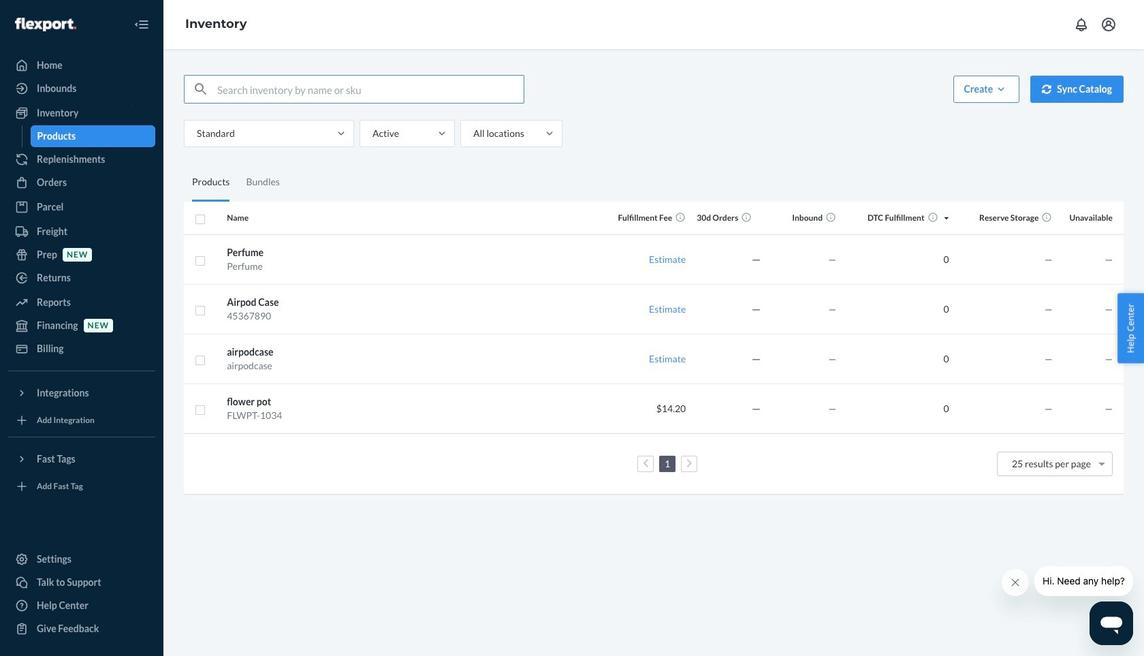 Task type: vqa. For each thing, say whether or not it's contained in the screenshot.
Storage to the right
no



Task type: locate. For each thing, give the bounding box(es) containing it.
square image
[[195, 214, 206, 225], [195, 305, 206, 316]]

1 square image from the top
[[195, 214, 206, 225]]

0 vertical spatial square image
[[195, 256, 206, 267]]

1 vertical spatial square image
[[195, 355, 206, 366]]

3 square image from the top
[[195, 405, 206, 416]]

close navigation image
[[134, 16, 150, 33]]

square image
[[195, 256, 206, 267], [195, 355, 206, 366], [195, 405, 206, 416]]

2 vertical spatial square image
[[195, 405, 206, 416]]

1 vertical spatial square image
[[195, 305, 206, 316]]

2 square image from the top
[[195, 355, 206, 366]]

open notifications image
[[1074, 16, 1090, 33]]

option
[[1012, 457, 1091, 469]]

0 vertical spatial square image
[[195, 214, 206, 225]]



Task type: describe. For each thing, give the bounding box(es) containing it.
flexport logo image
[[15, 18, 76, 31]]

open account menu image
[[1101, 16, 1117, 33]]

1 square image from the top
[[195, 256, 206, 267]]

chevron left image
[[643, 459, 649, 468]]

Search inventory by name or sku text field
[[217, 76, 524, 103]]

chevron right image
[[686, 459, 692, 468]]

sync alt image
[[1042, 84, 1052, 94]]

2 square image from the top
[[195, 305, 206, 316]]



